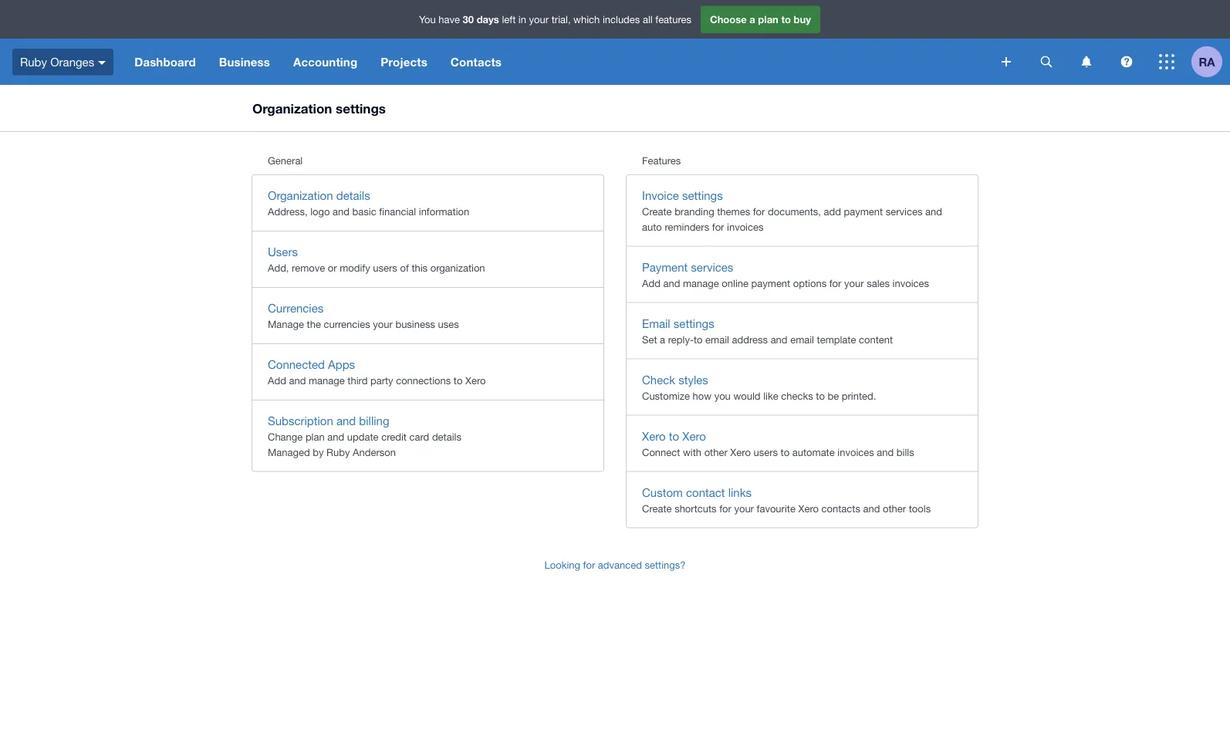 Task type: vqa. For each thing, say whether or not it's contained in the screenshot.


Task type: locate. For each thing, give the bounding box(es) containing it.
to left be
[[816, 390, 825, 402]]

1 vertical spatial manage
[[309, 375, 345, 387]]

payment
[[844, 206, 883, 218], [752, 277, 791, 289]]

0 horizontal spatial details
[[336, 189, 370, 202]]

xero up 'with'
[[683, 429, 706, 443]]

0 vertical spatial other
[[705, 446, 728, 458]]

organization up the address,
[[268, 189, 333, 202]]

and inside payment services add and manage online payment options for your sales invoices
[[664, 277, 681, 289]]

invoices right automate on the bottom of page
[[838, 446, 875, 458]]

0 vertical spatial create
[[642, 206, 672, 218]]

1 horizontal spatial email
[[791, 334, 815, 346]]

modify
[[340, 262, 370, 274]]

1 horizontal spatial plan
[[759, 13, 779, 25]]

all
[[643, 13, 653, 25]]

organization up general on the top left
[[252, 100, 332, 116]]

your inside payment services add and manage online payment options for your sales invoices
[[845, 277, 864, 289]]

would
[[734, 390, 761, 402]]

manage left online
[[683, 277, 719, 289]]

be
[[828, 390, 839, 402]]

manage
[[268, 319, 304, 330]]

trial,
[[552, 13, 571, 25]]

1 vertical spatial payment
[[752, 277, 791, 289]]

0 vertical spatial settings
[[336, 100, 386, 116]]

ruby left oranges
[[20, 55, 47, 69]]

settings up branding in the top of the page
[[683, 189, 723, 202]]

create up the auto
[[642, 206, 672, 218]]

your
[[529, 13, 549, 25], [845, 277, 864, 289], [373, 319, 393, 330], [735, 503, 754, 515]]

0 horizontal spatial other
[[705, 446, 728, 458]]

plan up by
[[306, 431, 325, 443]]

and inside custom contact links create shortcuts for your favourite xero contacts and other tools
[[864, 503, 881, 515]]

1 vertical spatial invoices
[[893, 277, 930, 289]]

invoices right sales at the top of the page
[[893, 277, 930, 289]]

services
[[886, 206, 923, 218], [691, 260, 734, 274]]

create inside invoice settings create branding themes for documents, add payment services and auto reminders for invoices
[[642, 206, 672, 218]]

xero right favourite
[[799, 503, 819, 515]]

0 vertical spatial add
[[642, 277, 661, 289]]

payment right online
[[752, 277, 791, 289]]

manage inside connected apps add and manage third party connections to xero
[[309, 375, 345, 387]]

links
[[729, 486, 752, 499]]

to right connections
[[454, 375, 463, 387]]

1 horizontal spatial users
[[754, 446, 778, 458]]

currencies manage the currencies your business uses
[[268, 302, 459, 330]]

1 vertical spatial other
[[883, 503, 907, 515]]

auto
[[642, 221, 662, 233]]

information
[[419, 206, 470, 218]]

manage down apps
[[309, 375, 345, 387]]

looking for advanced settings?
[[545, 559, 686, 571]]

email left the "template"
[[791, 334, 815, 346]]

connected apps add and manage third party connections to xero
[[268, 358, 486, 387]]

1 horizontal spatial svg image
[[1160, 54, 1175, 69]]

1 horizontal spatial payment
[[844, 206, 883, 218]]

manage
[[683, 277, 719, 289], [309, 375, 345, 387]]

invoice settings create branding themes for documents, add payment services and auto reminders for invoices
[[642, 189, 943, 233]]

for right options
[[830, 277, 842, 289]]

organization inside organization details address, logo and basic financial information
[[268, 189, 333, 202]]

details inside organization details address, logo and basic financial information
[[336, 189, 370, 202]]

bills
[[897, 446, 915, 458]]

oranges
[[50, 55, 94, 69]]

a right the set
[[660, 334, 666, 346]]

email left address
[[706, 334, 730, 346]]

contacts button
[[439, 39, 514, 85]]

your down links on the bottom of the page
[[735, 503, 754, 515]]

for down themes
[[713, 221, 725, 233]]

currencies
[[324, 319, 370, 330]]

payment right 'add'
[[844, 206, 883, 218]]

services inside invoice settings create branding themes for documents, add payment services and auto reminders for invoices
[[886, 206, 923, 218]]

add down payment
[[642, 277, 661, 289]]

with
[[683, 446, 702, 458]]

services up online
[[691, 260, 734, 274]]

for
[[753, 206, 766, 218], [713, 221, 725, 233], [830, 277, 842, 289], [720, 503, 732, 515], [583, 559, 596, 571]]

1 horizontal spatial other
[[883, 503, 907, 515]]

1 horizontal spatial add
[[642, 277, 661, 289]]

1 vertical spatial services
[[691, 260, 734, 274]]

features
[[642, 155, 681, 167]]

organization for organization settings
[[252, 100, 332, 116]]

add inside payment services add and manage online payment options for your sales invoices
[[642, 277, 661, 289]]

invoice
[[642, 189, 679, 202]]

0 horizontal spatial invoices
[[727, 221, 764, 233]]

you
[[419, 13, 436, 25]]

have
[[439, 13, 460, 25]]

settings inside email settings set a reply-to email address and email template content
[[674, 317, 715, 330]]

1 vertical spatial a
[[660, 334, 666, 346]]

connections
[[396, 375, 451, 387]]

navigation
[[123, 39, 991, 85]]

shortcuts
[[675, 503, 717, 515]]

your left the business
[[373, 319, 393, 330]]

a right the 'choose'
[[750, 13, 756, 25]]

2 vertical spatial invoices
[[838, 446, 875, 458]]

your inside custom contact links create shortcuts for your favourite xero contacts and other tools
[[735, 503, 754, 515]]

settings up reply-
[[674, 317, 715, 330]]

other right 'with'
[[705, 446, 728, 458]]

for right 'looking' on the left of page
[[583, 559, 596, 571]]

by
[[313, 446, 324, 458]]

for inside payment services add and manage online payment options for your sales invoices
[[830, 277, 842, 289]]

create
[[642, 206, 672, 218], [642, 503, 672, 515]]

plan
[[759, 13, 779, 25], [306, 431, 325, 443]]

1 horizontal spatial manage
[[683, 277, 719, 289]]

1 vertical spatial add
[[268, 375, 286, 387]]

content
[[859, 334, 893, 346]]

ruby inside subscription and billing change plan and update credit card details managed by ruby anderson
[[327, 446, 350, 458]]

ruby inside popup button
[[20, 55, 47, 69]]

1 vertical spatial users
[[754, 446, 778, 458]]

details
[[336, 189, 370, 202], [432, 431, 462, 443]]

payment
[[642, 260, 688, 274]]

services right 'add'
[[886, 206, 923, 218]]

a
[[750, 13, 756, 25], [660, 334, 666, 346]]

0 vertical spatial payment
[[844, 206, 883, 218]]

dashboard
[[134, 55, 196, 69]]

manage for services
[[683, 277, 719, 289]]

your left sales at the top of the page
[[845, 277, 864, 289]]

dashboard link
[[123, 39, 208, 85]]

0 horizontal spatial email
[[706, 334, 730, 346]]

add
[[642, 277, 661, 289], [268, 375, 286, 387]]

banner
[[0, 0, 1231, 85]]

to up styles
[[694, 334, 703, 346]]

branding
[[675, 206, 715, 218]]

manage inside payment services add and manage online payment options for your sales invoices
[[683, 277, 719, 289]]

and inside connected apps add and manage third party connections to xero
[[289, 375, 306, 387]]

svg image
[[1041, 56, 1053, 68], [1082, 56, 1092, 68], [1002, 57, 1012, 66], [98, 61, 106, 65]]

for inside custom contact links create shortcuts for your favourite xero contacts and other tools
[[720, 503, 732, 515]]

update
[[347, 431, 379, 443]]

add for payment services
[[642, 277, 661, 289]]

connect
[[642, 446, 681, 458]]

1 vertical spatial settings
[[683, 189, 723, 202]]

your right in
[[529, 13, 549, 25]]

0 vertical spatial manage
[[683, 277, 719, 289]]

2 create from the top
[[642, 503, 672, 515]]

2 horizontal spatial invoices
[[893, 277, 930, 289]]

settings inside invoice settings create branding themes for documents, add payment services and auto reminders for invoices
[[683, 189, 723, 202]]

0 horizontal spatial add
[[268, 375, 286, 387]]

details right card in the bottom of the page
[[432, 431, 462, 443]]

1 horizontal spatial invoices
[[838, 446, 875, 458]]

looking
[[545, 559, 581, 571]]

manage for apps
[[309, 375, 345, 387]]

1 vertical spatial create
[[642, 503, 672, 515]]

1 horizontal spatial services
[[886, 206, 923, 218]]

1 vertical spatial ruby
[[327, 446, 350, 458]]

email settings set a reply-to email address and email template content
[[642, 317, 893, 346]]

0 horizontal spatial plan
[[306, 431, 325, 443]]

1 horizontal spatial ruby
[[327, 446, 350, 458]]

users inside users add, remove or modify users of this organization
[[373, 262, 398, 274]]

financial
[[379, 206, 416, 218]]

1 vertical spatial plan
[[306, 431, 325, 443]]

favourite
[[757, 503, 796, 515]]

address
[[732, 334, 768, 346]]

0 vertical spatial organization
[[252, 100, 332, 116]]

organization
[[252, 100, 332, 116], [268, 189, 333, 202]]

themes
[[718, 206, 751, 218]]

settings down accounting
[[336, 100, 386, 116]]

xero right connections
[[466, 375, 486, 387]]

third
[[348, 375, 368, 387]]

0 vertical spatial services
[[886, 206, 923, 218]]

to inside check styles customize how you would like checks to be printed.
[[816, 390, 825, 402]]

other left tools
[[883, 503, 907, 515]]

basic
[[353, 206, 377, 218]]

0 horizontal spatial users
[[373, 262, 398, 274]]

0 vertical spatial users
[[373, 262, 398, 274]]

invoices inside invoice settings create branding themes for documents, add payment services and auto reminders for invoices
[[727, 221, 764, 233]]

0 vertical spatial ruby
[[20, 55, 47, 69]]

accounting button
[[282, 39, 369, 85]]

users
[[373, 262, 398, 274], [754, 446, 778, 458]]

organization settings
[[252, 100, 386, 116]]

and
[[333, 206, 350, 218], [926, 206, 943, 218], [664, 277, 681, 289], [771, 334, 788, 346], [289, 375, 306, 387], [337, 414, 356, 428], [328, 431, 345, 443], [877, 446, 894, 458], [864, 503, 881, 515]]

invoices down themes
[[727, 221, 764, 233]]

ra
[[1200, 55, 1216, 69]]

you
[[715, 390, 731, 402]]

for down links on the bottom of the page
[[720, 503, 732, 515]]

2 vertical spatial settings
[[674, 317, 715, 330]]

reply-
[[668, 334, 694, 346]]

xero inside connected apps add and manage third party connections to xero
[[466, 375, 486, 387]]

0 horizontal spatial manage
[[309, 375, 345, 387]]

looking for advanced settings? link
[[533, 551, 698, 582]]

1 horizontal spatial details
[[432, 431, 462, 443]]

to
[[782, 13, 791, 25], [694, 334, 703, 346], [454, 375, 463, 387], [816, 390, 825, 402], [669, 429, 680, 443], [781, 446, 790, 458]]

0 vertical spatial invoices
[[727, 221, 764, 233]]

and inside organization details address, logo and basic financial information
[[333, 206, 350, 218]]

business button
[[208, 39, 282, 85]]

0 horizontal spatial payment
[[752, 277, 791, 289]]

1 email from the left
[[706, 334, 730, 346]]

1 vertical spatial details
[[432, 431, 462, 443]]

svg image
[[1160, 54, 1175, 69], [1122, 56, 1133, 68]]

general
[[268, 155, 303, 167]]

1 vertical spatial organization
[[268, 189, 333, 202]]

connected
[[268, 358, 325, 371]]

payment inside invoice settings create branding themes for documents, add payment services and auto reminders for invoices
[[844, 206, 883, 218]]

create down custom in the right of the page
[[642, 503, 672, 515]]

details up basic
[[336, 189, 370, 202]]

add inside connected apps add and manage third party connections to xero
[[268, 375, 286, 387]]

users left of
[[373, 262, 398, 274]]

add
[[824, 206, 842, 218]]

0 horizontal spatial svg image
[[1122, 56, 1133, 68]]

or
[[328, 262, 337, 274]]

users left automate on the bottom of page
[[754, 446, 778, 458]]

1 create from the top
[[642, 206, 672, 218]]

logo
[[311, 206, 330, 218]]

0 horizontal spatial services
[[691, 260, 734, 274]]

invoices inside payment services add and manage online payment options for your sales invoices
[[893, 277, 930, 289]]

payment inside payment services add and manage online payment options for your sales invoices
[[752, 277, 791, 289]]

tools
[[909, 503, 931, 515]]

plan left buy
[[759, 13, 779, 25]]

add down connected
[[268, 375, 286, 387]]

to left buy
[[782, 13, 791, 25]]

ruby
[[20, 55, 47, 69], [327, 446, 350, 458]]

check
[[642, 373, 676, 386]]

0 horizontal spatial a
[[660, 334, 666, 346]]

1 horizontal spatial a
[[750, 13, 756, 25]]

ruby right by
[[327, 446, 350, 458]]

0 horizontal spatial ruby
[[20, 55, 47, 69]]

0 vertical spatial details
[[336, 189, 370, 202]]



Task type: describe. For each thing, give the bounding box(es) containing it.
ruby oranges button
[[0, 39, 123, 85]]

contacts
[[822, 503, 861, 515]]

your inside currencies manage the currencies your business uses
[[373, 319, 393, 330]]

and inside email settings set a reply-to email address and email template content
[[771, 334, 788, 346]]

online
[[722, 277, 749, 289]]

email
[[642, 317, 671, 330]]

invoices inside xero to xero connect with other xero users to automate invoices and bills
[[838, 446, 875, 458]]

the
[[307, 319, 321, 330]]

create inside custom contact links create shortcuts for your favourite xero contacts and other tools
[[642, 503, 672, 515]]

accounting
[[293, 55, 358, 69]]

subscription and billing change plan and update credit card details managed by ruby anderson
[[268, 414, 462, 458]]

users add, remove or modify users of this organization
[[268, 245, 485, 274]]

documents,
[[768, 206, 822, 218]]

subscription
[[268, 414, 333, 428]]

check styles customize how you would like checks to be printed.
[[642, 373, 877, 402]]

party
[[371, 375, 393, 387]]

ra button
[[1192, 39, 1231, 85]]

services inside payment services add and manage online payment options for your sales invoices
[[691, 260, 734, 274]]

to inside email settings set a reply-to email address and email template content
[[694, 334, 703, 346]]

users
[[268, 245, 298, 259]]

plan inside subscription and billing change plan and update credit card details managed by ruby anderson
[[306, 431, 325, 443]]

credit
[[382, 431, 407, 443]]

ruby oranges
[[20, 55, 94, 69]]

choose
[[710, 13, 747, 25]]

users inside xero to xero connect with other xero users to automate invoices and bills
[[754, 446, 778, 458]]

settings for organization
[[336, 100, 386, 116]]

settings for invoice
[[683, 189, 723, 202]]

automate
[[793, 446, 835, 458]]

to left automate on the bottom of page
[[781, 446, 790, 458]]

managed
[[268, 446, 310, 458]]

remove
[[292, 262, 325, 274]]

a inside email settings set a reply-to email address and email template content
[[660, 334, 666, 346]]

customize
[[642, 390, 690, 402]]

navigation containing dashboard
[[123, 39, 991, 85]]

and inside xero to xero connect with other xero users to automate invoices and bills
[[877, 446, 894, 458]]

30
[[463, 13, 474, 25]]

to inside connected apps add and manage third party connections to xero
[[454, 375, 463, 387]]

other inside xero to xero connect with other xero users to automate invoices and bills
[[705, 446, 728, 458]]

options
[[794, 277, 827, 289]]

svg image inside ruby oranges popup button
[[98, 61, 106, 65]]

contact
[[686, 486, 725, 499]]

xero inside custom contact links create shortcuts for your favourite xero contacts and other tools
[[799, 503, 819, 515]]

payment services add and manage online payment options for your sales invoices
[[642, 260, 930, 289]]

printed.
[[842, 390, 877, 402]]

address,
[[268, 206, 308, 218]]

change
[[268, 431, 303, 443]]

banner containing dashboard
[[0, 0, 1231, 85]]

projects button
[[369, 39, 439, 85]]

advanced
[[598, 559, 642, 571]]

buy
[[794, 13, 812, 25]]

apps
[[328, 358, 355, 371]]

choose a plan to buy
[[710, 13, 812, 25]]

organization
[[431, 262, 485, 274]]

settings for email
[[674, 317, 715, 330]]

0 vertical spatial plan
[[759, 13, 779, 25]]

other inside custom contact links create shortcuts for your favourite xero contacts and other tools
[[883, 503, 907, 515]]

xero up connect
[[642, 429, 666, 443]]

to up connect
[[669, 429, 680, 443]]

contacts
[[451, 55, 502, 69]]

organization for organization details address, logo and basic financial information
[[268, 189, 333, 202]]

card
[[410, 431, 430, 443]]

0 vertical spatial a
[[750, 13, 756, 25]]

sales
[[867, 277, 890, 289]]

set
[[642, 334, 657, 346]]

checks
[[782, 390, 814, 402]]

how
[[693, 390, 712, 402]]

your inside banner
[[529, 13, 549, 25]]

add for connected apps
[[268, 375, 286, 387]]

styles
[[679, 373, 709, 386]]

organization details address, logo and basic financial information
[[268, 189, 470, 218]]

for right themes
[[753, 206, 766, 218]]

this
[[412, 262, 428, 274]]

uses
[[438, 319, 459, 330]]

billing
[[359, 414, 390, 428]]

add,
[[268, 262, 289, 274]]

anderson
[[353, 446, 396, 458]]

settings?
[[645, 559, 686, 571]]

left
[[502, 13, 516, 25]]

business
[[396, 319, 435, 330]]

which
[[574, 13, 600, 25]]

like
[[764, 390, 779, 402]]

features
[[656, 13, 692, 25]]

template
[[817, 334, 857, 346]]

includes
[[603, 13, 640, 25]]

custom contact links create shortcuts for your favourite xero contacts and other tools
[[642, 486, 931, 515]]

currencies
[[268, 302, 324, 315]]

2 email from the left
[[791, 334, 815, 346]]

details inside subscription and billing change plan and update credit card details managed by ruby anderson
[[432, 431, 462, 443]]

and inside invoice settings create branding themes for documents, add payment services and auto reminders for invoices
[[926, 206, 943, 218]]

projects
[[381, 55, 428, 69]]

xero to xero connect with other xero users to automate invoices and bills
[[642, 429, 915, 458]]

reminders
[[665, 221, 710, 233]]

xero up links on the bottom of the page
[[731, 446, 751, 458]]



